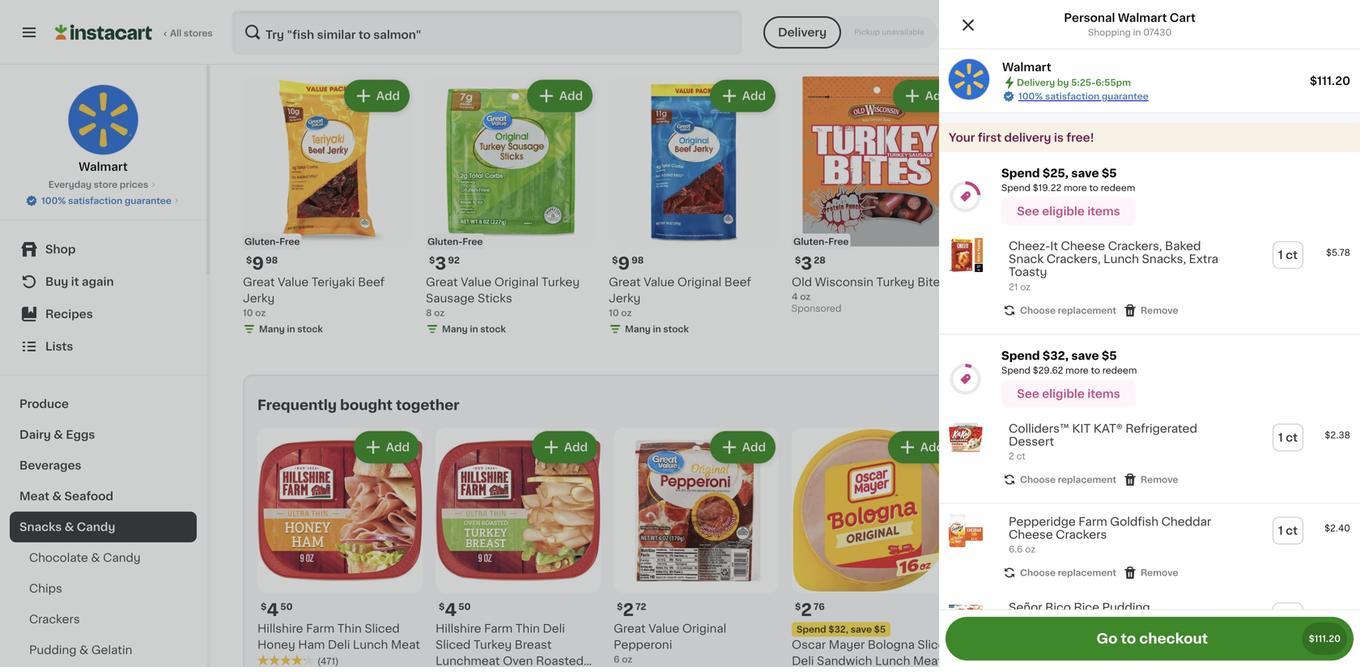 Task type: vqa. For each thing, say whether or not it's contained in the screenshot.
Colliders™
yes



Task type: describe. For each thing, give the bounding box(es) containing it.
$ 3 13
[[1161, 255, 1190, 272]]

see eligible items button for kit
[[1002, 380, 1136, 408]]

lunch for crackers,
[[1104, 254, 1139, 265]]

oz inside old wisconsin turkey bites 4 oz
[[800, 292, 811, 301]]

1 section from the top
[[243, 0, 1328, 5]]

snacks,
[[1142, 254, 1187, 265]]

turkey inside "hillshire farm thin deli sliced turkey breast lunchmeat oven roast"
[[474, 639, 512, 651]]

2 inside the colliders™ kit kat® refrigerated dessert 2 ct
[[1009, 452, 1015, 461]]

1 horizontal spatial delivery
[[1017, 78, 1055, 87]]

add button for oscar mayer bologna sliced deli sandwich lunch meat
[[890, 433, 952, 462]]

add button for great value teriyaki beef jerky
[[346, 81, 408, 111]]

pepperidge
[[1009, 516, 1076, 528]]

lunch inside oscar mayer bologna sliced deli sandwich lunch meat
[[875, 656, 911, 667]]

teriyaki
[[312, 277, 355, 288]]

$ for old wisconsin turkey bites
[[795, 256, 801, 265]]

60
[[992, 603, 1004, 611]]

9 for great value teriyaki beef jerky
[[252, 255, 264, 272]]

4 for sargento natural string cheese snacks
[[1158, 602, 1170, 619]]

add for great value peppered beef jerky
[[1108, 90, 1132, 102]]

frequently bought together
[[258, 398, 460, 412]]

100% satisfaction guarantee button
[[25, 191, 181, 207]]

all stores link
[[55, 10, 214, 55]]

walmart inside personal walmart cart shopping in 07430
[[1118, 12, 1167, 23]]

1 vertical spatial $111.20
[[1309, 635, 1341, 643]]

turkey inside old wisconsin turkey bites 4 oz
[[877, 277, 915, 288]]

see for cheez-it cheese crackers, baked snack crackers, lunch snacks, extra toasty
[[1017, 206, 1040, 217]]

100% satisfaction guarantee link
[[1019, 90, 1149, 103]]

13
[[1180, 256, 1190, 265]]

buy it again
[[45, 276, 114, 287]]

value inside great value original pepperoni 6 oz
[[649, 623, 680, 635]]

everyday store prices link
[[48, 178, 158, 191]]

oz inside pepperidge farm goldfish  cheddar cheese crackers 6.6 oz
[[1025, 545, 1036, 554]]

4 inside old wisconsin turkey bites 4 oz
[[792, 292, 798, 301]]

kit
[[1073, 423, 1091, 434]]

$ for hillshire farm thin sliced honey ham deli lunch meat
[[261, 603, 267, 611]]

8
[[426, 309, 432, 317]]

0 vertical spatial 100%
[[1019, 92, 1043, 101]]

pepperidge farm goldfish  cheddar cheese crackers button
[[1009, 515, 1236, 542]]

10 for great value original beef jerky
[[609, 309, 619, 317]]

1 vertical spatial 6:55pm
[[1096, 78, 1131, 87]]

ct for cheez-it cheese crackers, baked snack crackers, lunch snacks, extra toasty
[[1286, 249, 1298, 261]]

1 horizontal spatial by
[[1155, 26, 1171, 38]]

76
[[814, 603, 825, 611]]

extra
[[1189, 254, 1219, 265]]

$2.82
[[1326, 610, 1351, 619]]

beverages link
[[10, 450, 197, 481]]

add for great value original beef jerky
[[742, 90, 766, 102]]

great for great value original turkey sausage sticks
[[426, 277, 458, 288]]

4 for hillshire farm thin sliced honey ham deli lunch meat
[[267, 602, 279, 619]]

1 vertical spatial 5:25-
[[1072, 78, 1096, 87]]

2 vertical spatial to
[[1121, 632, 1136, 646]]

beverages
[[19, 460, 81, 471]]

2 for kraft stove top stuffing mix for chicken
[[979, 602, 990, 619]]

great value peppered beef jerky
[[975, 277, 1129, 304]]

great value original pepperoni 6 oz
[[614, 623, 727, 664]]

choose replacement for crackers,
[[1020, 306, 1117, 315]]

add button for hillshire farm thin deli sliced turkey breast lunchmeat oven roast
[[533, 433, 596, 462]]

more for $32,
[[1066, 366, 1089, 375]]

pudding & gelatin
[[29, 645, 132, 656]]

$5 for spend $32, save $5
[[1102, 350, 1117, 361]]

see eligible items button for it
[[1002, 198, 1136, 225]]

choose replacement button for ct
[[1003, 473, 1117, 487]]

candy for snacks & candy
[[77, 522, 115, 533]]

$2.40
[[1325, 524, 1351, 533]]

spend left the $29.62
[[1002, 366, 1031, 375]]

1 horizontal spatial 6:55pm
[[1207, 26, 1255, 38]]

(70)
[[1208, 657, 1226, 666]]

add for great value teriyaki beef jerky
[[376, 90, 400, 102]]

many in stock for great value original beef jerky
[[625, 325, 689, 334]]

dairy
[[19, 429, 51, 441]]

cheez-
[[1009, 241, 1051, 252]]

original inside great value original pepperoni 6 oz
[[683, 623, 727, 635]]

stuffing
[[1060, 639, 1106, 651]]

kraft
[[970, 639, 998, 651]]

eligible for kit
[[1042, 388, 1085, 399]]

0 horizontal spatial snacks
[[19, 522, 62, 533]]

3 for 3.92 oz
[[1167, 255, 1179, 272]]

1 ct for cheez-it cheese crackers, baked snack crackers, lunch snacks, extra toasty
[[1279, 249, 1298, 261]]

choose replacement button for 6.6
[[1003, 566, 1117, 580]]

hillshire for sliced
[[436, 623, 481, 635]]

sargento
[[1148, 623, 1200, 635]]

spend $32, save $5
[[797, 625, 886, 634]]

snack
[[1009, 254, 1044, 265]]

see eligible items for kit
[[1017, 388, 1121, 399]]

rice
[[1074, 602, 1100, 614]]

colliders™ kit kat® refrigerated dessert image
[[949, 421, 983, 455]]

value inside great value peppered beef jerky
[[1010, 277, 1041, 288]]

oz inside great value original beef jerky 10 oz
[[621, 309, 632, 317]]

$5.78
[[1326, 248, 1351, 257]]

$ 2 60
[[973, 602, 1004, 619]]

snacks & candy link
[[10, 512, 197, 543]]

chocolate & candy link
[[10, 543, 197, 573]]

1 horizontal spatial 5:25-
[[1174, 26, 1207, 38]]

stove
[[1001, 639, 1034, 651]]

items for cheese
[[1088, 206, 1121, 217]]

chips
[[29, 583, 62, 594]]

0 horizontal spatial crackers,
[[1047, 254, 1101, 265]]

all stores
[[170, 29, 213, 38]]

seafood
[[64, 491, 113, 502]]

1 for pepperidge farm goldfish  cheddar cheese crackers
[[1279, 525, 1283, 536]]

delivery button
[[764, 16, 841, 49]]

add button for great value original pepperoni
[[712, 433, 774, 462]]

0 vertical spatial crackers,
[[1108, 241, 1163, 252]]

free for original
[[463, 237, 483, 246]]

2 horizontal spatial delivery
[[1100, 26, 1152, 38]]

buy
[[45, 276, 68, 287]]

6
[[614, 655, 620, 664]]

beef inside great value peppered beef jerky
[[1102, 277, 1129, 288]]

choose for crackers,
[[1020, 306, 1056, 315]]

oven
[[503, 656, 533, 667]]

recipes
[[45, 309, 93, 320]]

replacement for kat®
[[1058, 475, 1117, 484]]

98 for great value peppered beef jerky
[[998, 256, 1010, 265]]

1 inside señor rico rice pudding 1 ct
[[1279, 611, 1283, 622]]

kraft stove top stuffing mix for chicken
[[970, 639, 1129, 667]]

original for 9
[[678, 277, 722, 288]]

ct inside señor rico rice pudding 1 ct
[[1286, 611, 1298, 622]]

& for chocolate
[[91, 552, 100, 564]]

see eligible items for it
[[1017, 206, 1121, 217]]

50 for hillshire farm thin sliced honey ham deli lunch meat
[[280, 603, 293, 611]]

again
[[82, 276, 114, 287]]

0 vertical spatial $111.20
[[1310, 75, 1351, 87]]

great value teriyaki beef jerky 10 oz
[[243, 277, 385, 317]]

add button for hillshire farm thin sliced honey ham deli lunch meat
[[355, 433, 418, 462]]

oz inside great value original turkey sausage sticks 8 oz
[[434, 309, 445, 317]]

choose for ct
[[1020, 475, 1056, 484]]

$ for 3.92 oz
[[1161, 256, 1167, 265]]

50 for hillshire farm thin deli sliced turkey breast lunchmeat oven roast
[[459, 603, 471, 611]]

gelatin
[[91, 645, 132, 656]]

$ 9 98 for great value original beef jerky
[[612, 255, 644, 272]]

stock for great value original turkey sausage sticks
[[480, 325, 506, 334]]

add for great value original turkey sausage sticks
[[559, 90, 583, 102]]

sandwich
[[817, 656, 873, 667]]

wisconsin
[[815, 277, 874, 288]]

spend for spend $32, save $5 spend $29.62 more to redeem
[[1002, 350, 1040, 361]]

$ 2 72
[[617, 602, 647, 619]]

oscar mayer bologna sliced deli sandwich lunch meat
[[792, 639, 953, 667]]

3 free from the left
[[829, 237, 849, 246]]

$32, for spend $32, save $5
[[829, 625, 849, 634]]

cart
[[1170, 12, 1196, 23]]

0 vertical spatial delivery by 5:25-6:55pm
[[1100, 26, 1255, 38]]

colliders™
[[1009, 423, 1070, 434]]

choose replacement for ct
[[1020, 475, 1117, 484]]

1 vertical spatial delivery by 5:25-6:55pm
[[1017, 78, 1131, 87]]

10 for great value teriyaki beef jerky
[[243, 309, 253, 317]]

28
[[814, 256, 826, 265]]

toasty
[[1009, 267, 1047, 278]]

$ for great value original beef jerky
[[612, 256, 618, 265]]

product group for spend $32, save $5
[[939, 411, 1361, 497]]

0 horizontal spatial by
[[1058, 78, 1069, 87]]

cheese inside the cheez-it cheese crackers, baked snack crackers, lunch snacks, extra toasty 21 oz
[[1061, 241, 1106, 252]]

your first delivery is free!
[[949, 132, 1094, 143]]

many in stock for great value teriyaki beef jerky
[[259, 325, 323, 334]]

$ 9 98 for great value peppered beef jerky
[[978, 255, 1010, 272]]

jerky link
[[243, 31, 295, 51]]

turkey inside great value original turkey sausage sticks 8 oz
[[542, 277, 580, 288]]

spend $25, save $5 spend $19.22 more to redeem
[[1002, 168, 1136, 192]]

great for great value teriyaki beef jerky
[[243, 277, 275, 288]]

spend left $19.22
[[1002, 183, 1031, 192]]

lists link
[[10, 330, 197, 363]]

thin for breast
[[516, 623, 540, 635]]

it
[[71, 276, 79, 287]]

oscar
[[792, 639, 826, 651]]

top
[[1036, 639, 1057, 651]]

0 vertical spatial satisfaction
[[1046, 92, 1100, 101]]

shop
[[45, 244, 76, 255]]

sliced inside "hillshire farm thin deli sliced turkey breast lunchmeat oven roast"
[[436, 639, 471, 651]]

original for 3
[[495, 277, 539, 288]]

4 for hillshire farm thin deli sliced turkey breast lunchmeat oven roast
[[445, 602, 457, 619]]

oz inside great value original pepperoni 6 oz
[[622, 655, 633, 664]]

2 for great value original pepperoni
[[623, 602, 634, 619]]

1 for colliders™ kit kat® refrigerated dessert
[[1279, 432, 1283, 443]]

ct for pepperidge farm goldfish  cheddar cheese crackers
[[1286, 525, 1298, 536]]

3 for great value original turkey sausage sticks
[[435, 255, 446, 272]]

product group containing pepperidge farm goldfish  cheddar cheese crackers
[[939, 504, 1361, 590]]

spend for spend $32, save $5
[[797, 625, 827, 634]]

1 vertical spatial crackers
[[29, 614, 80, 625]]

replacement for goldfish
[[1058, 569, 1117, 578]]

meat & seafood
[[19, 491, 113, 502]]

many for great value peppered beef jerky
[[991, 325, 1017, 334]]

buy it again link
[[10, 266, 197, 298]]

colliders™ kit kat® refrigerated dessert button
[[1009, 422, 1236, 448]]

snacks & candy
[[19, 522, 115, 533]]

produce
[[19, 398, 69, 410]]

sausage
[[426, 293, 475, 304]]

promotion-wrapper element containing spend $32, save $5
[[939, 335, 1361, 504]]

shopping
[[1088, 28, 1131, 37]]

$5 inside item carousel region
[[874, 625, 886, 634]]

chicken
[[989, 656, 1035, 667]]

guarantee inside button
[[125, 196, 172, 205]]

sticks
[[478, 293, 512, 304]]

section containing 4
[[243, 375, 1336, 667]]

choose replacement for 6.6
[[1020, 569, 1117, 578]]



Task type: locate. For each thing, give the bounding box(es) containing it.
1 vertical spatial choose
[[1020, 475, 1056, 484]]

2 horizontal spatial meat
[[913, 656, 943, 667]]

items up the kat®
[[1088, 388, 1121, 399]]

to inside spend $25, save $5 spend $19.22 more to redeem
[[1090, 183, 1099, 192]]

value
[[278, 277, 309, 288], [461, 277, 492, 288], [644, 277, 675, 288], [1010, 277, 1041, 288], [649, 623, 680, 635]]

2 product group from the top
[[939, 411, 1361, 497]]

1 ct button left the $2.40
[[1274, 518, 1303, 544]]

0 horizontal spatial farm
[[306, 623, 335, 635]]

1 vertical spatial see eligible items button
[[1002, 380, 1136, 408]]

$ 9 98
[[246, 255, 278, 272], [612, 255, 644, 272], [978, 255, 1010, 272]]

2 3 from the left
[[801, 255, 812, 272]]

jerky inside great value teriyaki beef jerky 10 oz
[[243, 293, 275, 304]]

candy for chocolate & candy
[[103, 552, 141, 564]]

3 left "28"
[[801, 255, 812, 272]]

3 gluten- from the left
[[794, 237, 829, 246]]

0 vertical spatial redeem
[[1101, 183, 1136, 192]]

save inside spend $25, save $5 spend $19.22 more to redeem
[[1072, 168, 1099, 179]]

92
[[448, 256, 460, 265]]

farm for ham
[[306, 623, 335, 635]]

1 ct button left $5.78
[[1274, 242, 1303, 268]]

sponsored badge image
[[792, 305, 841, 314]]

$ left 60
[[973, 603, 979, 611]]

0 vertical spatial product group
[[939, 228, 1361, 327]]

product group
[[939, 228, 1361, 327], [939, 411, 1361, 497], [939, 504, 1361, 590]]

farm for turkey
[[484, 623, 513, 635]]

string
[[1247, 623, 1281, 635]]

2 items from the top
[[1088, 388, 1121, 399]]

$ left 94 at the right bottom of page
[[1152, 603, 1158, 611]]

redeem for spend $32, save $5
[[1103, 366, 1137, 375]]

great inside great value original turkey sausage sticks 8 oz
[[426, 277, 458, 288]]

1 horizontal spatial cheese
[[1061, 241, 1106, 252]]

4 1 from the top
[[1279, 611, 1283, 622]]

1 free from the left
[[280, 237, 300, 246]]

1 horizontal spatial crackers,
[[1108, 241, 1163, 252]]

0 horizontal spatial 5:25-
[[1072, 78, 1096, 87]]

many
[[259, 325, 285, 334], [442, 325, 468, 334], [625, 325, 651, 334], [991, 325, 1017, 334]]

0 horizontal spatial satisfaction
[[68, 196, 123, 205]]

0 horizontal spatial lunch
[[353, 639, 388, 651]]

$ up honey
[[261, 603, 267, 611]]

lunch down bologna
[[875, 656, 911, 667]]

$ 4 50 for hillshire farm thin sliced honey ham deli lunch meat
[[261, 602, 293, 619]]

dessert
[[1009, 436, 1055, 447]]

2 thin from the left
[[516, 623, 540, 635]]

0 horizontal spatial crackers
[[29, 614, 80, 625]]

1 vertical spatial items
[[1088, 388, 1121, 399]]

eligible for it
[[1042, 206, 1085, 217]]

$32, up the $29.62
[[1043, 350, 1069, 361]]

1 eligible from the top
[[1042, 206, 1085, 217]]

in for great value original turkey sausage sticks
[[470, 325, 478, 334]]

remove for crackers,
[[1141, 306, 1179, 315]]

3 1 ct button from the top
[[1274, 518, 1303, 544]]

$32, inside item carousel region
[[829, 625, 849, 634]]

3 replacement from the top
[[1058, 569, 1117, 578]]

1 9 from the left
[[252, 255, 264, 272]]

10 inside great value original beef jerky 10 oz
[[609, 309, 619, 317]]

2 98 from the left
[[632, 256, 644, 265]]

$ 4 50
[[261, 602, 293, 619], [439, 602, 471, 619]]

section
[[243, 0, 1328, 5], [243, 375, 1336, 667]]

señor rico rice pudding image
[[949, 600, 983, 634]]

add for hillshire farm thin deli sliced turkey breast lunchmeat oven roast
[[564, 442, 588, 453]]

chocolate & candy
[[29, 552, 141, 564]]

1 vertical spatial choose replacement
[[1020, 475, 1117, 484]]

0 vertical spatial $32,
[[1043, 350, 1069, 361]]

snacks
[[19, 522, 62, 533], [1195, 639, 1236, 651]]

2 eligible from the top
[[1042, 388, 1085, 399]]

stores
[[184, 29, 213, 38]]

to right the $29.62
[[1091, 366, 1101, 375]]

3 1 ct from the top
[[1279, 525, 1298, 536]]

beef inside great value original beef jerky 10 oz
[[725, 277, 751, 288]]

1 ct button for colliders™ kit kat® refrigerated dessert
[[1274, 425, 1303, 450]]

0 horizontal spatial delivery
[[778, 27, 827, 38]]

$ inside $ 2 72
[[617, 603, 623, 611]]

3 remove from the top
[[1141, 569, 1179, 578]]

deli up (471)
[[328, 639, 350, 651]]

product group
[[243, 77, 413, 339], [426, 77, 596, 339], [609, 77, 779, 339], [792, 77, 962, 318], [975, 77, 1145, 339], [1158, 77, 1328, 319], [258, 428, 423, 667], [436, 428, 601, 667], [614, 428, 779, 667], [792, 428, 957, 667], [970, 428, 1135, 667], [1148, 428, 1314, 667]]

save up the mayer at the right
[[851, 625, 872, 634]]

spend up the $29.62
[[1002, 350, 1040, 361]]

2 vertical spatial remove
[[1141, 569, 1179, 578]]

100% satisfaction guarantee inside 100% satisfaction guarantee button
[[41, 196, 172, 205]]

personal
[[1064, 12, 1116, 23]]

1 stock from the left
[[297, 325, 323, 334]]

1 horizontal spatial guarantee
[[1102, 92, 1149, 101]]

save for spend $32, save $5
[[1072, 350, 1099, 361]]

old
[[792, 277, 812, 288]]

value inside great value original beef jerky 10 oz
[[644, 277, 675, 288]]

cheese down sargento
[[1148, 639, 1192, 651]]

2 hillshire from the left
[[436, 623, 481, 635]]

2 horizontal spatial walmart
[[1118, 12, 1167, 23]]

1 see eligible items from the top
[[1017, 206, 1121, 217]]

1 ct left $2.38
[[1279, 432, 1298, 443]]

1 ct button for cheez-it cheese crackers, baked snack crackers, lunch snacks, extra toasty
[[1274, 242, 1303, 268]]

cheese inside pepperidge farm goldfish  cheddar cheese crackers 6.6 oz
[[1009, 529, 1053, 541]]

1 10 from the left
[[243, 309, 253, 317]]

2 $ 9 98 from the left
[[612, 255, 644, 272]]

0 vertical spatial lunch
[[1104, 254, 1139, 265]]

1 vertical spatial see eligible items
[[1017, 388, 1121, 399]]

gluten- for old wisconsin turkey bites
[[794, 237, 829, 246]]

★★★★★
[[258, 655, 314, 666], [258, 655, 314, 666], [1148, 655, 1205, 666], [1148, 655, 1205, 666]]

redeem inside 'spend $32, save $5 spend $29.62 more to redeem'
[[1103, 366, 1137, 375]]

4 1 ct button from the top
[[1274, 604, 1303, 630]]

in down great value peppered beef jerky at the top right of the page
[[1019, 325, 1027, 334]]

cheez-it cheese crackers, baked snack crackers, lunch snacks, extra toasty image
[[949, 238, 983, 272]]

jerky inside great value original beef jerky 10 oz
[[609, 293, 641, 304]]

1 $ 9 98 from the left
[[246, 255, 278, 272]]

1 horizontal spatial gluten-
[[428, 237, 463, 246]]

50 up honey
[[280, 603, 293, 611]]

98 for great value teriyaki beef jerky
[[266, 256, 278, 265]]

pudding & gelatin link
[[10, 635, 197, 666]]

$ 9 98 for great value teriyaki beef jerky
[[246, 255, 278, 272]]

first
[[978, 132, 1002, 143]]

0 horizontal spatial cheese
[[1009, 529, 1053, 541]]

great value original turkey sausage sticks 8 oz
[[426, 277, 580, 317]]

$ 9 98 up great value teriyaki beef jerky 10 oz
[[246, 255, 278, 272]]

delivery by 5:25-6:55pm down the cart
[[1100, 26, 1255, 38]]

2 choose from the top
[[1020, 475, 1056, 484]]

ct
[[1286, 249, 1298, 261], [1286, 432, 1298, 443], [1017, 452, 1026, 461], [1286, 525, 1298, 536], [1286, 611, 1298, 622]]

2 horizontal spatial gluten-
[[794, 237, 829, 246]]

hillshire
[[258, 623, 303, 635], [436, 623, 481, 635]]

replacement down the colliders™ kit kat® refrigerated dessert 2 ct
[[1058, 475, 1117, 484]]

$ for kraft stove top stuffing mix for chicken
[[973, 603, 979, 611]]

original inside great value original turkey sausage sticks 8 oz
[[495, 277, 539, 288]]

10
[[243, 309, 253, 317], [609, 309, 619, 317]]

2 vertical spatial choose replacement
[[1020, 569, 1117, 578]]

many in stock down sticks
[[442, 325, 506, 334]]

product group for spend $25, save $5
[[939, 228, 1361, 327]]

0 vertical spatial eligible
[[1042, 206, 1085, 217]]

more inside 'spend $32, save $5 spend $29.62 more to redeem'
[[1066, 366, 1089, 375]]

2 horizontal spatial cheese
[[1148, 639, 1192, 651]]

many in stock down 21
[[991, 325, 1055, 334]]

3 stock from the left
[[663, 325, 689, 334]]

1 vertical spatial eligible
[[1042, 388, 1085, 399]]

$ for great value original turkey sausage sticks
[[429, 256, 435, 265]]

1 50 from the left
[[280, 603, 293, 611]]

frequently
[[258, 398, 337, 412]]

3 9 from the left
[[984, 255, 996, 272]]

personal walmart cart shopping in 07430
[[1064, 12, 1196, 37]]

great inside great value original beef jerky 10 oz
[[609, 277, 641, 288]]

1 horizontal spatial hillshire
[[436, 623, 481, 635]]

1 vertical spatial walmart
[[1003, 62, 1052, 73]]

3 gluten-free from the left
[[794, 237, 849, 246]]

$ 9 98 up great value original beef jerky 10 oz
[[612, 255, 644, 272]]

to for spend $32, save $5
[[1091, 366, 1101, 375]]

0 vertical spatial see eligible items button
[[1002, 198, 1136, 225]]

recipes link
[[10, 298, 197, 330]]

satisfaction down everyday store prices
[[68, 196, 123, 205]]

lunch for sliced
[[353, 639, 388, 651]]

$ 3 92
[[429, 255, 460, 272]]

beef for great value teriyaki beef jerky
[[358, 277, 385, 288]]

value inside great value original turkey sausage sticks 8 oz
[[461, 277, 492, 288]]

increment quantity of sargento natural string cheese snacks image
[[1284, 438, 1304, 457]]

sliced inside hillshire farm thin sliced honey ham deli lunch meat
[[365, 623, 400, 635]]

& for snacks
[[65, 522, 74, 533]]

add
[[376, 90, 400, 102], [559, 90, 583, 102], [742, 90, 766, 102], [925, 90, 949, 102], [1108, 90, 1132, 102], [386, 442, 410, 453], [564, 442, 588, 453], [742, 442, 766, 453], [921, 442, 944, 453]]

1 horizontal spatial satisfaction
[[1046, 92, 1100, 101]]

1 vertical spatial $5
[[1102, 350, 1117, 361]]

many for great value teriyaki beef jerky
[[259, 325, 285, 334]]

$ left snack
[[978, 256, 984, 265]]

ct inside the colliders™ kit kat® refrigerated dessert 2 ct
[[1017, 452, 1026, 461]]

hillshire up honey
[[258, 623, 303, 635]]

3 left the 92
[[435, 255, 446, 272]]

add for great value original pepperoni
[[742, 442, 766, 453]]

3 choose replacement from the top
[[1020, 569, 1117, 578]]

crackers down pepperidge
[[1056, 529, 1107, 541]]

sliced inside oscar mayer bologna sliced deli sandwich lunch meat
[[918, 639, 953, 651]]

save up kit
[[1072, 350, 1099, 361]]

1 left $5.78
[[1279, 249, 1283, 261]]

1 ct for pepperidge farm goldfish  cheddar cheese crackers
[[1279, 525, 1298, 536]]

0 vertical spatial 6:55pm
[[1207, 26, 1255, 38]]

many in stock down great value original beef jerky 10 oz
[[625, 325, 689, 334]]

3 choose from the top
[[1020, 569, 1056, 578]]

store
[[94, 180, 118, 189]]

0 horizontal spatial 3
[[435, 255, 446, 272]]

0 horizontal spatial 100% satisfaction guarantee
[[41, 196, 172, 205]]

0 vertical spatial 100% satisfaction guarantee
[[1019, 92, 1149, 101]]

1 horizontal spatial 9
[[618, 255, 630, 272]]

jerky for great value original beef jerky 10 oz
[[609, 293, 641, 304]]

1 remove button from the top
[[1123, 303, 1179, 318]]

1 vertical spatial remove button
[[1123, 473, 1179, 487]]

2 remove from the top
[[1141, 475, 1179, 484]]

spend up $19.22
[[1002, 168, 1040, 179]]

1 gluten-free from the left
[[245, 237, 300, 246]]

great
[[243, 277, 275, 288], [426, 277, 458, 288], [609, 277, 641, 288], [975, 277, 1007, 288], [614, 623, 646, 635]]

beef
[[358, 277, 385, 288], [725, 277, 751, 288], [1102, 277, 1129, 288]]

deli inside hillshire farm thin sliced honey ham deli lunch meat
[[328, 639, 350, 651]]

2 many in stock from the left
[[442, 325, 506, 334]]

thin
[[338, 623, 362, 635], [516, 623, 540, 635]]

choose replacement button up rico
[[1003, 566, 1117, 580]]

1 choose from the top
[[1020, 306, 1056, 315]]

0 horizontal spatial 9
[[252, 255, 264, 272]]

2 vertical spatial replacement
[[1058, 569, 1117, 578]]

0 vertical spatial choose replacement
[[1020, 306, 1117, 315]]

1 horizontal spatial 100% satisfaction guarantee
[[1019, 92, 1149, 101]]

2 section from the top
[[243, 375, 1336, 667]]

dairy & eggs
[[19, 429, 95, 441]]

2 horizontal spatial deli
[[792, 656, 814, 667]]

1 vertical spatial guarantee
[[125, 196, 172, 205]]

in inside personal walmart cart shopping in 07430
[[1133, 28, 1141, 37]]

go to checkout
[[1097, 632, 1208, 646]]

2 vertical spatial product group
[[939, 504, 1361, 590]]

thin up breast on the left bottom
[[516, 623, 540, 635]]

1 horizontal spatial turkey
[[542, 277, 580, 288]]

redeem inside spend $25, save $5 spend $19.22 more to redeem
[[1101, 183, 1136, 192]]

6:55pm right the 07430
[[1207, 26, 1255, 38]]

1 horizontal spatial sliced
[[436, 639, 471, 651]]

3 $ 9 98 from the left
[[978, 255, 1010, 272]]

1 ct left the $2.40
[[1279, 525, 1298, 536]]

oz inside the cheez-it cheese crackers, baked snack crackers, lunch snacks, extra toasty 21 oz
[[1021, 282, 1031, 291]]

stock down sticks
[[480, 325, 506, 334]]

meat & seafood link
[[10, 481, 197, 512]]

oz inside great value teriyaki beef jerky 10 oz
[[255, 309, 266, 317]]

many down great value original beef jerky 10 oz
[[625, 325, 651, 334]]

2
[[1009, 452, 1015, 461], [623, 602, 634, 619], [801, 602, 812, 619], [979, 602, 990, 619]]

replacement down peppered
[[1058, 306, 1117, 315]]

everyday
[[48, 180, 92, 189]]

$ inside $ 2 60
[[973, 603, 979, 611]]

$ 9 98 up 21
[[978, 255, 1010, 272]]

1 3 from the left
[[435, 255, 446, 272]]

1 98 from the left
[[266, 256, 278, 265]]

2 replacement from the top
[[1058, 475, 1117, 484]]

$5 inside spend $25, save $5 spend $19.22 more to redeem
[[1102, 168, 1117, 179]]

5:25-
[[1174, 26, 1207, 38], [1072, 78, 1096, 87]]

farm up the ham
[[306, 623, 335, 635]]

$ inside $ 2 76
[[795, 603, 801, 611]]

0 vertical spatial remove
[[1141, 306, 1179, 315]]

& for pudding
[[79, 645, 89, 656]]

delivery by 5:25-6:55pm
[[1100, 26, 1255, 38], [1017, 78, 1131, 87]]

2 50 from the left
[[459, 603, 471, 611]]

$ inside the $ 3 28
[[795, 256, 801, 265]]

choose down great value peppered beef jerky at the top right of the page
[[1020, 306, 1056, 315]]

bites
[[918, 277, 947, 288]]

2 see eligible items button from the top
[[1002, 380, 1136, 408]]

walmart right walmart image
[[1003, 62, 1052, 73]]

pudding left "gelatin" on the left bottom
[[29, 645, 77, 656]]

snacks up chocolate
[[19, 522, 62, 533]]

0 horizontal spatial 10
[[243, 309, 253, 317]]

1 horizontal spatial 10
[[609, 309, 619, 317]]

jerky inside great value peppered beef jerky
[[975, 293, 1007, 304]]

(471)
[[317, 657, 339, 666]]

2 horizontal spatial beef
[[1102, 277, 1129, 288]]

promotion-wrapper element
[[939, 152, 1361, 335], [939, 335, 1361, 504]]

sliced for 4
[[365, 623, 400, 635]]

cheddar
[[1162, 516, 1212, 528]]

0 horizontal spatial $ 9 98
[[246, 255, 278, 272]]

great inside great value teriyaki beef jerky 10 oz
[[243, 277, 275, 288]]

$ up great value original beef jerky 10 oz
[[612, 256, 618, 265]]

choose down 6.6 on the right bottom of page
[[1020, 569, 1056, 578]]

great inside great value peppered beef jerky
[[975, 277, 1007, 288]]

$ for great value original pepperoni
[[617, 603, 623, 611]]

1 vertical spatial 1 ct
[[1279, 432, 1298, 443]]

meat inside hillshire farm thin sliced honey ham deli lunch meat
[[391, 639, 420, 651]]

0 vertical spatial meat
[[19, 491, 49, 502]]

add button for great value original beef jerky
[[712, 81, 774, 111]]

item carousel region
[[258, 422, 1336, 667]]

1 product group from the top
[[939, 228, 1361, 327]]

100% inside button
[[41, 196, 66, 205]]

2 vertical spatial walmart
[[79, 161, 128, 172]]

& left eggs
[[54, 429, 63, 441]]

deli inside "hillshire farm thin deli sliced turkey breast lunchmeat oven roast"
[[543, 623, 565, 635]]

1 see from the top
[[1017, 206, 1040, 217]]

lunch inside hillshire farm thin sliced honey ham deli lunch meat
[[353, 639, 388, 651]]

free up great value teriyaki beef jerky 10 oz
[[280, 237, 300, 246]]

remove
[[1141, 306, 1179, 315], [1141, 475, 1179, 484], [1141, 569, 1179, 578]]

0 horizontal spatial 6:55pm
[[1096, 78, 1131, 87]]

1 vertical spatial cheese
[[1009, 529, 1053, 541]]

98 up great value original beef jerky 10 oz
[[632, 256, 644, 265]]

3 many from the left
[[625, 325, 651, 334]]

2 horizontal spatial farm
[[1079, 516, 1108, 528]]

2 vertical spatial remove button
[[1123, 566, 1179, 580]]

instacart logo image
[[55, 23, 152, 42]]

2 stock from the left
[[480, 325, 506, 334]]

remove button
[[1123, 303, 1179, 318], [1123, 473, 1179, 487], [1123, 566, 1179, 580]]

4 many in stock from the left
[[991, 325, 1055, 334]]

$ inside $ 3 92
[[429, 256, 435, 265]]

lunch right the ham
[[353, 639, 388, 651]]

cheez-it cheese crackers, baked snack crackers, lunch snacks, extra toasty button
[[1009, 240, 1236, 279]]

4 many from the left
[[991, 325, 1017, 334]]

remove for refrigerated
[[1141, 475, 1179, 484]]

1 hillshire from the left
[[258, 623, 303, 635]]

1 choose replacement from the top
[[1020, 306, 1117, 315]]

2 remove button from the top
[[1123, 473, 1179, 487]]

1 left the $2.40
[[1279, 525, 1283, 536]]

2 vertical spatial choose replacement button
[[1003, 566, 1117, 580]]

hillshire inside hillshire farm thin sliced honey ham deli lunch meat
[[258, 623, 303, 635]]

save right $25,
[[1072, 168, 1099, 179]]

2 horizontal spatial gluten-free
[[794, 237, 849, 246]]

add for hillshire farm thin sliced honey ham deli lunch meat
[[386, 442, 410, 453]]

remove up goldfish
[[1141, 475, 1179, 484]]

$ 4 50 for hillshire farm thin deli sliced turkey breast lunchmeat oven roast
[[439, 602, 471, 619]]

$2.38
[[1325, 431, 1351, 440]]

gluten-free up the 92
[[428, 237, 483, 246]]

ct left the $2.40
[[1286, 525, 1298, 536]]

to inside 'spend $32, save $5 spend $29.62 more to redeem'
[[1091, 366, 1101, 375]]

2 vertical spatial lunch
[[875, 656, 911, 667]]

& inside 'link'
[[52, 491, 62, 502]]

None search field
[[232, 10, 743, 55]]

0 horizontal spatial gluten-free
[[245, 237, 300, 246]]

1 horizontal spatial walmart
[[1003, 62, 1052, 73]]

chips link
[[10, 573, 197, 604]]

1 horizontal spatial 50
[[459, 603, 471, 611]]

100% satisfaction guarantee up free!
[[1019, 92, 1149, 101]]

& down the meat & seafood
[[65, 522, 74, 533]]

crackers inside pepperidge farm goldfish  cheddar cheese crackers 6.6 oz
[[1056, 529, 1107, 541]]

lunch inside the cheez-it cheese crackers, baked snack crackers, lunch snacks, extra toasty 21 oz
[[1104, 254, 1139, 265]]

$32, up the mayer at the right
[[829, 625, 849, 634]]

2 beef from the left
[[725, 277, 751, 288]]

5:25- up 100% satisfaction guarantee link
[[1072, 78, 1096, 87]]

hillshire farm thin sliced honey ham deli lunch meat
[[258, 623, 420, 651]]

walmart image
[[949, 59, 990, 100]]

walmart logo image
[[68, 84, 139, 155]]

walmart inside walmart 'link'
[[79, 161, 128, 172]]

0 horizontal spatial meat
[[19, 491, 49, 502]]

add button for great value peppered beef jerky
[[1078, 81, 1140, 111]]

is
[[1054, 132, 1064, 143]]

1 promotion-wrapper element from the top
[[939, 152, 1361, 335]]

2 down dessert
[[1009, 452, 1015, 461]]

in
[[1133, 28, 1141, 37], [287, 325, 295, 334], [470, 325, 478, 334], [653, 325, 661, 334], [1019, 325, 1027, 334]]

3 product group from the top
[[939, 504, 1361, 590]]

2 promotion-wrapper element from the top
[[939, 335, 1361, 504]]

& for dairy
[[54, 429, 63, 441]]

mix
[[1109, 639, 1129, 651]]

crackers down chips
[[29, 614, 80, 625]]

3.92
[[1158, 309, 1178, 317]]

0 horizontal spatial deli
[[328, 639, 350, 651]]

delivery
[[1005, 132, 1052, 143]]

see eligible items button down the $29.62
[[1002, 380, 1136, 408]]

many for great value original beef jerky
[[625, 325, 651, 334]]

6:55pm
[[1207, 26, 1255, 38], [1096, 78, 1131, 87]]

eligible
[[1042, 206, 1085, 217], [1042, 388, 1085, 399]]

hillshire inside "hillshire farm thin deli sliced turkey breast lunchmeat oven roast"
[[436, 623, 481, 635]]

1 left increment quantity of sargento natural string cheese snacks icon
[[1279, 432, 1283, 443]]

farm inside hillshire farm thin sliced honey ham deli lunch meat
[[306, 623, 335, 635]]

0 horizontal spatial guarantee
[[125, 196, 172, 205]]

$5 for spend $25, save $5
[[1102, 168, 1117, 179]]

beef inside great value teriyaki beef jerky 10 oz
[[358, 277, 385, 288]]

1 vertical spatial candy
[[103, 552, 141, 564]]

1 remove from the top
[[1141, 306, 1179, 315]]

1 ct button left $2.38
[[1274, 425, 1303, 450]]

2 $ 4 50 from the left
[[439, 602, 471, 619]]

$5 up the kat®
[[1102, 350, 1117, 361]]

21
[[1009, 282, 1018, 291]]

choose down dessert
[[1020, 475, 1056, 484]]

1 horizontal spatial meat
[[391, 639, 420, 651]]

pepperidge farm goldfish  cheddar cheese crackers image
[[949, 514, 983, 548]]

0 horizontal spatial $ 4 50
[[261, 602, 293, 619]]

3 beef from the left
[[1102, 277, 1129, 288]]

0 vertical spatial candy
[[77, 522, 115, 533]]

1 1 from the top
[[1279, 249, 1283, 261]]

deli inside oscar mayer bologna sliced deli sandwich lunch meat
[[792, 656, 814, 667]]

$5 inside 'spend $32, save $5 spend $29.62 more to redeem'
[[1102, 350, 1117, 361]]

beef for great value original beef jerky
[[725, 277, 751, 288]]

product group containing colliders™ kit kat® refrigerated dessert
[[939, 411, 1361, 497]]

save inside item carousel region
[[851, 625, 872, 634]]

stock for great value original beef jerky
[[663, 325, 689, 334]]

$ for hillshire farm thin deli sliced turkey breast lunchmeat oven roast
[[439, 603, 445, 611]]

chocolate
[[29, 552, 88, 564]]

$32, inside 'spend $32, save $5 spend $29.62 more to redeem'
[[1043, 350, 1069, 361]]

more right the $29.62
[[1066, 366, 1089, 375]]

ct for colliders™ kit kat® refrigerated dessert
[[1286, 432, 1298, 443]]

2 1 ct from the top
[[1279, 432, 1298, 443]]

candy down seafood
[[77, 522, 115, 533]]

snacks up (70)
[[1195, 639, 1236, 651]]

colliders™ kit kat® refrigerated dessert 2 ct
[[1009, 423, 1198, 461]]

snacks inside sargento natural string cheese snacks
[[1195, 639, 1236, 651]]

guarantee down shopping at the top right
[[1102, 92, 1149, 101]]

free for teriyaki
[[280, 237, 300, 246]]

1 for cheez-it cheese crackers, baked snack crackers, lunch snacks, extra toasty
[[1279, 249, 1283, 261]]

3 remove button from the top
[[1123, 566, 1179, 580]]

thin up (471)
[[338, 623, 362, 635]]

remove button up goldfish
[[1123, 473, 1179, 487]]

more for $25,
[[1064, 183, 1087, 192]]

$ left 72
[[617, 603, 623, 611]]

choose
[[1020, 306, 1056, 315], [1020, 475, 1056, 484], [1020, 569, 1056, 578]]

many down sausage
[[442, 325, 468, 334]]

4 stock from the left
[[1030, 325, 1055, 334]]

1 ct button for pepperidge farm goldfish  cheddar cheese crackers
[[1274, 518, 1303, 544]]

2 gluten-free from the left
[[428, 237, 483, 246]]

5:25- down the cart
[[1174, 26, 1207, 38]]

$ up great value teriyaki beef jerky 10 oz
[[246, 256, 252, 265]]

1 1 ct from the top
[[1279, 249, 1298, 261]]

1 vertical spatial choose replacement button
[[1003, 473, 1117, 487]]

0 vertical spatial choose
[[1020, 306, 1056, 315]]

1 see eligible items button from the top
[[1002, 198, 1136, 225]]

more inside spend $25, save $5 spend $19.22 more to redeem
[[1064, 183, 1087, 192]]

product group containing cheez-it cheese crackers, baked snack crackers, lunch snacks, extra toasty
[[939, 228, 1361, 327]]

gluten-free
[[245, 237, 300, 246], [428, 237, 483, 246], [794, 237, 849, 246]]

add button for great value original turkey sausage sticks
[[529, 81, 591, 111]]

$ inside $ 4 94
[[1152, 603, 1158, 611]]

2 choose replacement from the top
[[1020, 475, 1117, 484]]

2 free from the left
[[463, 237, 483, 246]]

stock down great value teriyaki beef jerky 10 oz
[[297, 325, 323, 334]]

many in stock
[[259, 325, 323, 334], [442, 325, 506, 334], [625, 325, 689, 334], [991, 325, 1055, 334]]

many in stock for great value original turkey sausage sticks
[[442, 325, 506, 334]]

great value original beef jerky 10 oz
[[609, 277, 751, 317]]

3 1 from the top
[[1279, 525, 1283, 536]]

3 3 from the left
[[1167, 255, 1179, 272]]

jerky for great value peppered beef jerky
[[975, 293, 1007, 304]]

3 left 13
[[1167, 255, 1179, 272]]

2 gluten- from the left
[[428, 237, 463, 246]]

to right $19.22
[[1090, 183, 1099, 192]]

service type group
[[764, 16, 938, 49]]

1 replacement from the top
[[1058, 306, 1117, 315]]

remove button up señor rico rice pudding 1 ct
[[1123, 566, 1179, 580]]

3 choose replacement button from the top
[[1003, 566, 1117, 580]]

4 up honey
[[267, 602, 279, 619]]

see eligible items button
[[1002, 198, 1136, 225], [1002, 380, 1136, 408]]

add for oscar mayer bologna sliced deli sandwich lunch meat
[[921, 442, 944, 453]]

$ inside $ 3 13
[[1161, 256, 1167, 265]]

2 9 from the left
[[618, 255, 630, 272]]

pudding inside pudding & gelatin link
[[29, 645, 77, 656]]

honey
[[258, 639, 295, 651]]

3 many in stock from the left
[[625, 325, 689, 334]]

spend $32, save $5 spend $29.62 more to redeem
[[1002, 350, 1137, 375]]

cheese
[[1061, 241, 1106, 252], [1009, 529, 1053, 541], [1148, 639, 1192, 651]]

1 horizontal spatial gluten-free
[[428, 237, 483, 246]]

1 horizontal spatial $ 4 50
[[439, 602, 471, 619]]

breast
[[515, 639, 552, 651]]

meat inside oscar mayer bologna sliced deli sandwich lunch meat
[[913, 656, 943, 667]]

0 vertical spatial more
[[1064, 183, 1087, 192]]

0 vertical spatial see
[[1017, 206, 1040, 217]]

$ 4 50 up lunchmeat
[[439, 602, 471, 619]]

original inside great value original beef jerky 10 oz
[[678, 277, 722, 288]]

1 horizontal spatial 98
[[632, 256, 644, 265]]

0 vertical spatial section
[[243, 0, 1328, 5]]

items for kat®
[[1088, 388, 1121, 399]]

delivery by 5:25-6:55pm up 100% satisfaction guarantee link
[[1017, 78, 1131, 87]]

in down sticks
[[470, 325, 478, 334]]

prices
[[120, 180, 148, 189]]

spend inside item carousel region
[[797, 625, 827, 634]]

100% satisfaction guarantee down store
[[41, 196, 172, 205]]

satisfaction inside button
[[68, 196, 123, 205]]

cheese inside sargento natural string cheese snacks
[[1148, 639, 1192, 651]]

pepperoni
[[614, 639, 672, 651]]

sargento natural string cheese snacks
[[1148, 623, 1281, 651]]

add button
[[346, 81, 408, 111], [529, 81, 591, 111], [712, 81, 774, 111], [895, 81, 957, 111], [1078, 81, 1140, 111], [355, 433, 418, 462], [533, 433, 596, 462], [712, 433, 774, 462], [890, 433, 952, 462]]

1 horizontal spatial thin
[[516, 623, 540, 635]]

value inside great value teriyaki beef jerky 10 oz
[[278, 277, 309, 288]]

2 see eligible items from the top
[[1017, 388, 1121, 399]]

señor
[[1009, 602, 1043, 614]]

1 1 ct button from the top
[[1274, 242, 1303, 268]]

in for great value teriyaki beef jerky
[[287, 325, 295, 334]]

meat inside 'link'
[[19, 491, 49, 502]]

promotion-wrapper element containing spend $25, save $5
[[939, 152, 1361, 335]]

items down spend $25, save $5 spend $19.22 more to redeem
[[1088, 206, 1121, 217]]

2 1 from the top
[[1279, 432, 1283, 443]]

$ for great value teriyaki beef jerky
[[246, 256, 252, 265]]

replacement for cheese
[[1058, 306, 1117, 315]]

10 inside great value teriyaki beef jerky 10 oz
[[243, 309, 253, 317]]

2 10 from the left
[[609, 309, 619, 317]]

1 beef from the left
[[358, 277, 385, 288]]

$32, for spend $32, save $5 spend $29.62 more to redeem
[[1043, 350, 1069, 361]]

0 vertical spatial 5:25-
[[1174, 26, 1207, 38]]

by down the cart
[[1155, 26, 1171, 38]]

1 many in stock from the left
[[259, 325, 323, 334]]

1 $ 4 50 from the left
[[261, 602, 293, 619]]

original
[[495, 277, 539, 288], [678, 277, 722, 288], [683, 623, 727, 635]]

all
[[170, 29, 182, 38]]

farm inside pepperidge farm goldfish  cheddar cheese crackers 6.6 oz
[[1079, 516, 1108, 528]]

bologna
[[868, 639, 915, 651]]

items
[[1088, 206, 1121, 217], [1088, 388, 1121, 399]]

2 many from the left
[[442, 325, 468, 334]]

choose for 6.6
[[1020, 569, 1056, 578]]

thin inside "hillshire farm thin deli sliced turkey breast lunchmeat oven roast"
[[516, 623, 540, 635]]

choose replacement button for crackers,
[[1003, 303, 1117, 318]]

gluten-free for original
[[428, 237, 483, 246]]

thin inside hillshire farm thin sliced honey ham deli lunch meat
[[338, 623, 362, 635]]

1 ct button
[[1274, 242, 1303, 268], [1274, 425, 1303, 450], [1274, 518, 1303, 544], [1274, 604, 1303, 630]]

lunch
[[1104, 254, 1139, 265], [353, 639, 388, 651], [875, 656, 911, 667]]

9 for great value original beef jerky
[[618, 255, 630, 272]]

delivery inside button
[[778, 27, 827, 38]]

free up sticks
[[463, 237, 483, 246]]

1 choose replacement button from the top
[[1003, 303, 1117, 318]]

many down 21
[[991, 325, 1017, 334]]

3 98 from the left
[[998, 256, 1010, 265]]

2 vertical spatial 1 ct
[[1279, 525, 1298, 536]]

9 up great value original beef jerky 10 oz
[[618, 255, 630, 272]]

choose replacement down great value peppered beef jerky at the top right of the page
[[1020, 306, 1117, 315]]

jerky for great value teriyaki beef jerky 10 oz
[[243, 293, 275, 304]]

$32,
[[1043, 350, 1069, 361], [829, 625, 849, 634]]

0 horizontal spatial turkey
[[474, 639, 512, 651]]

sliced for spend $32, save $5
[[918, 639, 953, 651]]

1 vertical spatial $32,
[[829, 625, 849, 634]]

peppered
[[1044, 277, 1099, 288]]

value for great value original turkey sausage sticks
[[461, 277, 492, 288]]

0 horizontal spatial pudding
[[29, 645, 77, 656]]

pudding inside señor rico rice pudding 1 ct
[[1103, 602, 1150, 614]]

1 items from the top
[[1088, 206, 1121, 217]]

deli down the oscar
[[792, 656, 814, 667]]

1 many from the left
[[259, 325, 285, 334]]

in for great value peppered beef jerky
[[1019, 325, 1027, 334]]

& left "gelatin" on the left bottom
[[79, 645, 89, 656]]

eligible down $19.22
[[1042, 206, 1085, 217]]

1
[[1279, 249, 1283, 261], [1279, 432, 1283, 443], [1279, 525, 1283, 536], [1279, 611, 1283, 622]]

great inside great value original pepperoni 6 oz
[[614, 623, 646, 635]]

2 choose replacement button from the top
[[1003, 473, 1117, 487]]

$ left 76
[[795, 603, 801, 611]]

farm for crackers
[[1079, 516, 1108, 528]]

2 horizontal spatial 9
[[984, 255, 996, 272]]

1 horizontal spatial $ 9 98
[[612, 255, 644, 272]]

0 vertical spatial cheese
[[1061, 241, 1106, 252]]

1 gluten- from the left
[[245, 237, 280, 246]]

save inside 'spend $32, save $5 spend $29.62 more to redeem'
[[1072, 350, 1099, 361]]

0 horizontal spatial sliced
[[365, 623, 400, 635]]

spend for spend $25, save $5 spend $19.22 more to redeem
[[1002, 168, 1040, 179]]

farm inside "hillshire farm thin deli sliced turkey breast lunchmeat oven roast"
[[484, 623, 513, 635]]

2 1 ct button from the top
[[1274, 425, 1303, 450]]

goldfish
[[1111, 516, 1159, 528]]

0 vertical spatial items
[[1088, 206, 1121, 217]]

walmart up everyday store prices link
[[79, 161, 128, 172]]

$ left 13
[[1161, 256, 1167, 265]]

2 see from the top
[[1017, 388, 1040, 399]]

$29.62
[[1033, 366, 1064, 375]]

100% down everyday
[[41, 196, 66, 205]]

1 thin from the left
[[338, 623, 362, 635]]

eligible down the $29.62
[[1042, 388, 1085, 399]]

see for colliders™ kit kat® refrigerated dessert
[[1017, 388, 1040, 399]]



